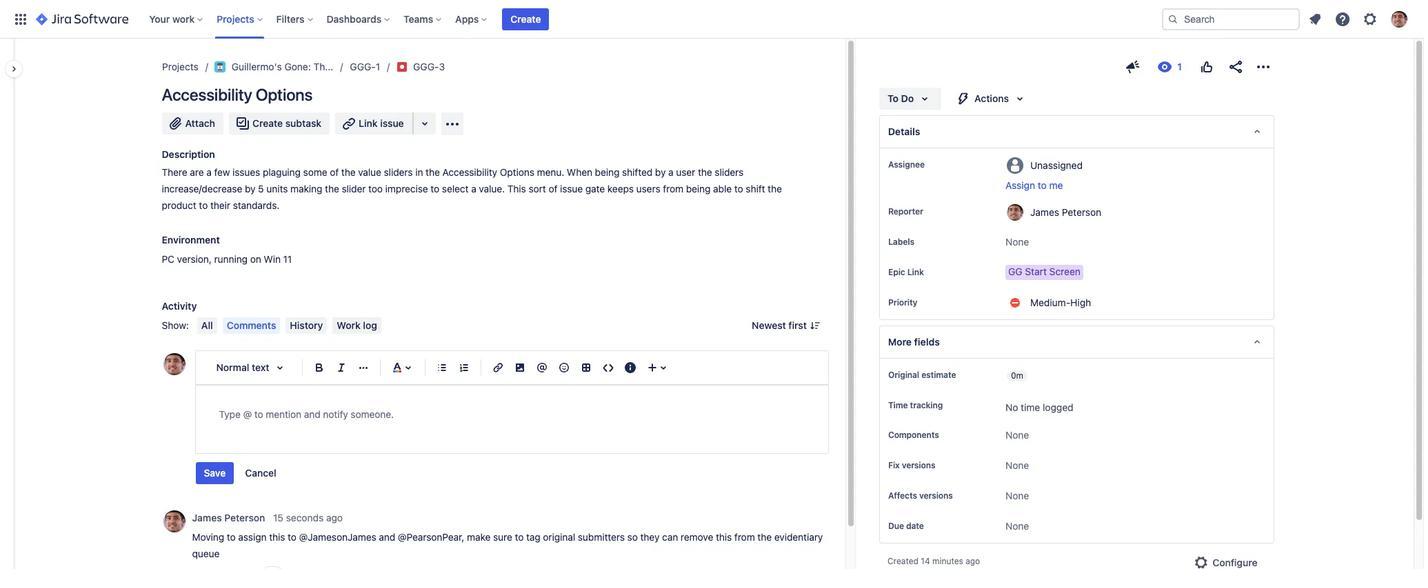 Task type: vqa. For each thing, say whether or not it's contained in the screenshot.
COPY LINK TO COMMENT icon
yes



Task type: describe. For each thing, give the bounding box(es) containing it.
1 vertical spatial by
[[245, 183, 256, 195]]

newest
[[752, 319, 786, 331]]

activity
[[162, 300, 197, 312]]

medium-
[[1031, 297, 1071, 308]]

in
[[415, 166, 423, 178]]

gone:
[[284, 61, 311, 72]]

sure
[[493, 531, 512, 543]]

too
[[368, 183, 383, 195]]

running
[[214, 253, 248, 265]]

affects versions pin to top. only you can see pinned fields. image
[[956, 491, 967, 502]]

history button
[[286, 317, 327, 334]]

options inside description there are a few issues plaguing some of the value sliders in the accessibility options menu. when being shifted by a user the sliders increase/decrease by 5 units making the slider too imprecise to select a value. this sort of issue gate keeps users from being able to shift the product to their standards.
[[500, 166, 535, 178]]

normal
[[216, 361, 249, 373]]

when
[[567, 166, 593, 178]]

sort
[[529, 183, 546, 195]]

15
[[273, 512, 283, 524]]

first
[[789, 319, 807, 331]]

0m
[[1011, 370, 1024, 381]]

all
[[201, 319, 213, 331]]

ggg-3 link
[[413, 59, 445, 75]]

italic ⌘i image
[[333, 359, 349, 376]]

1 vertical spatial ago
[[966, 556, 980, 567]]

to do button
[[880, 88, 942, 110]]

guillermo's gone: th...
[[231, 61, 333, 72]]

issues
[[233, 166, 260, 178]]

help image
[[1335, 11, 1351, 27]]

their
[[210, 199, 230, 211]]

pc version, running on win 11
[[162, 253, 292, 265]]

making
[[290, 183, 322, 195]]

2 horizontal spatial a
[[669, 166, 674, 178]]

shift
[[746, 183, 765, 195]]

1 sliders from the left
[[384, 166, 413, 178]]

make
[[467, 531, 491, 543]]

create subtask
[[252, 117, 322, 129]]

none for due date
[[1006, 520, 1029, 532]]

can
[[662, 531, 678, 543]]

comments
[[227, 319, 276, 331]]

ggg-3
[[413, 61, 445, 72]]

link inside link issue 'button'
[[359, 117, 378, 129]]

create for create subtask
[[252, 117, 283, 129]]

units
[[267, 183, 288, 195]]

bold ⌘b image
[[311, 359, 327, 376]]

add image, video, or file image
[[512, 359, 528, 376]]

more
[[889, 336, 912, 348]]

newest first
[[752, 319, 807, 331]]

table image
[[578, 359, 594, 376]]

@pearsonpear,
[[398, 531, 464, 543]]

components
[[889, 430, 939, 440]]

your profile and settings image
[[1391, 11, 1408, 27]]

Comment - Main content area, start typing to enter text. text field
[[219, 406, 805, 423]]

@jamesonjames
[[299, 531, 376, 543]]

details
[[889, 126, 921, 137]]

to do
[[888, 92, 914, 104]]

versions for affects versions
[[920, 491, 953, 501]]

description
[[162, 148, 215, 160]]

1 this from the left
[[269, 531, 285, 543]]

2 sliders from the left
[[715, 166, 744, 178]]

1 horizontal spatial james peterson
[[1031, 206, 1102, 218]]

keeps
[[608, 183, 634, 195]]

primary element
[[8, 0, 1162, 38]]

apps
[[455, 13, 479, 24]]

vote options: no one has voted for this issue yet. image
[[1199, 59, 1215, 75]]

appswitcher icon image
[[12, 11, 29, 27]]

all button
[[197, 317, 217, 334]]

none for labels
[[1006, 236, 1029, 248]]

unassigned
[[1031, 159, 1083, 171]]

filters button
[[272, 8, 318, 30]]

work
[[172, 13, 195, 24]]

labels
[[889, 237, 915, 247]]

accessibility options
[[162, 85, 313, 104]]

medium-high
[[1031, 297, 1091, 308]]

assign
[[238, 531, 267, 543]]

cancel
[[245, 467, 276, 479]]

1 horizontal spatial link
[[908, 267, 924, 277]]

numbered list ⌘⇧7 image
[[456, 359, 472, 376]]

more formatting image
[[355, 359, 371, 376]]

issue inside 'button'
[[380, 117, 404, 129]]

actions image
[[1255, 59, 1272, 75]]

the right 'in'
[[426, 166, 440, 178]]

0 vertical spatial by
[[655, 166, 666, 178]]

time tracking
[[889, 400, 943, 410]]

due
[[889, 521, 904, 531]]

tag
[[526, 531, 541, 543]]

version,
[[177, 253, 212, 265]]

0 horizontal spatial ago
[[326, 512, 343, 524]]

actions
[[975, 92, 1009, 104]]

create for create
[[511, 13, 541, 24]]

increase/decrease
[[162, 183, 242, 195]]

0 horizontal spatial a
[[206, 166, 212, 178]]

date
[[906, 521, 924, 531]]

1 vertical spatial of
[[549, 183, 558, 195]]

give feedback image
[[1125, 59, 1141, 75]]

the inside moving to assign this to @jamesonjames and @pearsonpear, make sure to tag original submitters so they can remove this from the evidentiary queue
[[758, 531, 772, 543]]

projects button
[[213, 8, 268, 30]]

0 horizontal spatial james
[[192, 512, 222, 524]]

to left assign on the left bottom of page
[[227, 531, 236, 543]]

history
[[290, 319, 323, 331]]

ggg- for 1
[[350, 61, 375, 72]]

0 vertical spatial of
[[330, 166, 339, 178]]

to left select
[[431, 183, 440, 195]]

to down increase/decrease
[[199, 199, 208, 211]]

search image
[[1168, 13, 1179, 24]]

11
[[283, 253, 292, 265]]

users
[[636, 183, 661, 195]]

screen
[[1050, 266, 1081, 277]]

subtask
[[285, 117, 322, 129]]

guillermo's gone: the game image
[[215, 61, 226, 72]]

no time logged
[[1006, 401, 1074, 413]]

1 horizontal spatial james
[[1031, 206, 1060, 218]]

moving
[[192, 531, 224, 543]]

from inside moving to assign this to @jamesonjames and @pearsonpear, make sure to tag original submitters so they can remove this from the evidentiary queue
[[735, 531, 755, 543]]

configure
[[1213, 557, 1258, 569]]

more fields
[[889, 336, 940, 348]]

copy link to comment image
[[346, 512, 357, 523]]

share image
[[1228, 59, 1244, 75]]

the up slider
[[341, 166, 356, 178]]

work log button
[[333, 317, 381, 334]]

created 14 minutes ago
[[888, 556, 980, 567]]

dashboards
[[327, 13, 382, 24]]

projects for the projects dropdown button
[[217, 13, 254, 24]]

emoji image
[[556, 359, 572, 376]]

original
[[543, 531, 575, 543]]

user
[[676, 166, 696, 178]]

log
[[363, 319, 377, 331]]

5
[[258, 183, 264, 195]]

logged
[[1043, 401, 1074, 413]]

minutes
[[933, 556, 964, 567]]

info panel image
[[622, 359, 638, 376]]

original estimate
[[889, 370, 956, 380]]

ggg-1
[[350, 61, 380, 72]]

gg start screen
[[1009, 266, 1081, 277]]

priority
[[889, 297, 918, 308]]

normal text button
[[209, 352, 296, 383]]

ggg- for 3
[[413, 61, 439, 72]]



Task type: locate. For each thing, give the bounding box(es) containing it.
issue inside description there are a few issues plaguing some of the value sliders in the accessibility options menu. when being shifted by a user the sliders increase/decrease by 5 units making the slider too imprecise to select a value. this sort of issue gate keeps users from being able to shift the product to their standards.
[[560, 183, 583, 195]]

none for affects versions
[[1006, 490, 1029, 502]]

banner containing your work
[[0, 0, 1425, 39]]

your work button
[[145, 8, 208, 30]]

ago right minutes
[[966, 556, 980, 567]]

standards.
[[233, 199, 280, 211]]

1
[[375, 61, 380, 72]]

0 vertical spatial from
[[663, 183, 684, 195]]

1 vertical spatial being
[[686, 183, 711, 195]]

apps button
[[451, 8, 493, 30]]

james down assign to me
[[1031, 206, 1060, 218]]

1 vertical spatial accessibility
[[443, 166, 497, 178]]

menu.
[[537, 166, 564, 178]]

1 vertical spatial options
[[500, 166, 535, 178]]

by up users on the top left of page
[[655, 166, 666, 178]]

shifted
[[622, 166, 653, 178]]

projects up the guillermo's gone: the game image at left top
[[217, 13, 254, 24]]

by
[[655, 166, 666, 178], [245, 183, 256, 195]]

assign to me
[[1006, 179, 1063, 191]]

none for components
[[1006, 429, 1029, 441]]

slider
[[342, 183, 366, 195]]

versions right fix at bottom right
[[902, 460, 936, 471]]

due date
[[889, 521, 924, 531]]

able
[[713, 183, 732, 195]]

1 vertical spatial james peterson
[[192, 512, 265, 524]]

0 vertical spatial projects
[[217, 13, 254, 24]]

1 horizontal spatial projects
[[217, 13, 254, 24]]

projects left the guillermo's gone: the game image at left top
[[162, 61, 198, 72]]

bullet list ⌘⇧8 image
[[434, 359, 450, 376]]

projects inside dropdown button
[[217, 13, 254, 24]]

2 none from the top
[[1006, 429, 1029, 441]]

Search field
[[1162, 8, 1300, 30]]

1 ggg- from the left
[[350, 61, 375, 72]]

0 horizontal spatial james peterson
[[192, 512, 265, 524]]

0 horizontal spatial ggg-
[[350, 61, 375, 72]]

original estimate pin to top. only you can see pinned fields. image
[[959, 370, 970, 381]]

peterson up assign on the left bottom of page
[[224, 512, 265, 524]]

0 horizontal spatial peterson
[[224, 512, 265, 524]]

1 horizontal spatial sliders
[[715, 166, 744, 178]]

james peterson up moving at the left bottom of the page
[[192, 512, 265, 524]]

4 none from the top
[[1006, 490, 1029, 502]]

save
[[204, 467, 226, 479]]

the left slider
[[325, 183, 339, 195]]

issue down when
[[560, 183, 583, 195]]

value.
[[479, 183, 505, 195]]

this right remove
[[716, 531, 732, 543]]

0 horizontal spatial of
[[330, 166, 339, 178]]

projects for projects link
[[162, 61, 198, 72]]

0 vertical spatial peterson
[[1062, 206, 1102, 218]]

gate
[[586, 183, 605, 195]]

epic link
[[889, 267, 924, 277]]

cancel button
[[237, 462, 285, 484]]

priority pin to top. only you can see pinned fields. image
[[921, 297, 932, 308]]

sidebar navigation image
[[0, 55, 30, 83]]

0 horizontal spatial create
[[252, 117, 283, 129]]

ggg- left the bug icon
[[350, 61, 375, 72]]

fix versions
[[889, 460, 936, 471]]

to
[[888, 92, 899, 104]]

14
[[921, 556, 930, 567]]

assign
[[1006, 179, 1035, 191]]

to left 'me'
[[1038, 179, 1047, 191]]

of right sort
[[549, 183, 558, 195]]

1 horizontal spatial issue
[[560, 183, 583, 195]]

1 horizontal spatial of
[[549, 183, 558, 195]]

0 horizontal spatial this
[[269, 531, 285, 543]]

2 ggg- from the left
[[413, 61, 439, 72]]

more fields element
[[880, 326, 1274, 359]]

mention image
[[534, 359, 550, 376]]

sliders up 'able' at the top right
[[715, 166, 744, 178]]

3
[[439, 61, 445, 72]]

start
[[1025, 266, 1047, 277]]

menu bar containing all
[[194, 317, 384, 334]]

1 vertical spatial from
[[735, 531, 755, 543]]

work
[[337, 319, 361, 331]]

1 vertical spatial projects
[[162, 61, 198, 72]]

settings image
[[1362, 11, 1379, 27]]

1 horizontal spatial by
[[655, 166, 666, 178]]

banner
[[0, 0, 1425, 39]]

queue
[[192, 548, 220, 559]]

details element
[[880, 115, 1274, 148]]

versions left affects versions pin to top. only you can see pinned fields. image
[[920, 491, 953, 501]]

1 horizontal spatial this
[[716, 531, 732, 543]]

jira software image
[[36, 11, 128, 27], [36, 11, 128, 27]]

1 horizontal spatial a
[[471, 183, 476, 195]]

ago
[[326, 512, 343, 524], [966, 556, 980, 567]]

a left user
[[669, 166, 674, 178]]

profile image of james peterson image
[[163, 353, 185, 375]]

1 vertical spatial create
[[252, 117, 283, 129]]

1 horizontal spatial options
[[500, 166, 535, 178]]

of right some
[[330, 166, 339, 178]]

menu bar
[[194, 317, 384, 334]]

assignee pin to top. only you can see pinned fields. image
[[928, 159, 939, 170]]

text
[[251, 361, 269, 373]]

code snippet image
[[600, 359, 616, 376]]

this down the '15'
[[269, 531, 285, 543]]

moving to assign this to @jamesonjames and @pearsonpear, make sure to tag original submitters so they can remove this from the evidentiary queue
[[192, 531, 826, 559]]

they
[[641, 531, 660, 543]]

being up gate
[[595, 166, 620, 178]]

1 vertical spatial link
[[908, 267, 924, 277]]

fields
[[915, 336, 940, 348]]

link web pages and more image
[[416, 115, 433, 132]]

sliders up imprecise
[[384, 166, 413, 178]]

dashboards button
[[323, 8, 395, 30]]

high
[[1071, 297, 1091, 308]]

0 vertical spatial create
[[511, 13, 541, 24]]

link right epic on the top of the page
[[908, 267, 924, 277]]

a left "value."
[[471, 183, 476, 195]]

your work
[[149, 13, 195, 24]]

0 horizontal spatial from
[[663, 183, 684, 195]]

1 horizontal spatial accessibility
[[443, 166, 497, 178]]

affects
[[889, 491, 917, 501]]

to inside button
[[1038, 179, 1047, 191]]

0 horizontal spatial link
[[359, 117, 378, 129]]

0 horizontal spatial options
[[256, 85, 313, 104]]

0 vertical spatial issue
[[380, 117, 404, 129]]

create right apps dropdown button
[[511, 13, 541, 24]]

to down seconds
[[288, 531, 297, 543]]

this
[[269, 531, 285, 543], [716, 531, 732, 543]]

a right are
[[206, 166, 212, 178]]

reporter pin to top. only you can see pinned fields. image
[[926, 206, 937, 217]]

link
[[359, 117, 378, 129], [908, 267, 924, 277]]

0 vertical spatial james
[[1031, 206, 1060, 218]]

to left tag
[[515, 531, 524, 543]]

on
[[250, 253, 261, 265]]

versions
[[902, 460, 936, 471], [920, 491, 953, 501]]

estimate
[[922, 370, 956, 380]]

link issue
[[359, 117, 404, 129]]

link issue button
[[335, 112, 414, 135]]

from right remove
[[735, 531, 755, 543]]

0 horizontal spatial projects
[[162, 61, 198, 72]]

link up value
[[359, 117, 378, 129]]

reporter
[[889, 206, 924, 217]]

notifications image
[[1307, 11, 1324, 27]]

accessibility up select
[[443, 166, 497, 178]]

filters
[[276, 13, 305, 24]]

0 horizontal spatial issue
[[380, 117, 404, 129]]

actions button
[[947, 88, 1037, 110]]

created
[[888, 556, 919, 567]]

copy link to issue image
[[442, 61, 453, 72]]

bug image
[[396, 61, 407, 72]]

options down guillermo's gone: th...
[[256, 85, 313, 104]]

from down user
[[663, 183, 684, 195]]

0 vertical spatial being
[[595, 166, 620, 178]]

newest first image
[[810, 320, 821, 331]]

1 horizontal spatial from
[[735, 531, 755, 543]]

1 vertical spatial james
[[192, 512, 222, 524]]

add app image
[[444, 116, 461, 132]]

assign to me button
[[1006, 179, 1260, 192]]

newest first button
[[744, 317, 829, 334]]

ggg- left copy link to issue image
[[413, 61, 439, 72]]

affects versions
[[889, 491, 953, 501]]

0 horizontal spatial by
[[245, 183, 256, 195]]

0 vertical spatial versions
[[902, 460, 936, 471]]

a
[[206, 166, 212, 178], [669, 166, 674, 178], [471, 183, 476, 195]]

pc
[[162, 253, 175, 265]]

james
[[1031, 206, 1060, 218], [192, 512, 222, 524]]

1 horizontal spatial ggg-
[[413, 61, 439, 72]]

link image
[[489, 359, 506, 376]]

labels pin to top. only you can see pinned fields. image
[[917, 237, 928, 248]]

1 horizontal spatial create
[[511, 13, 541, 24]]

time
[[1021, 401, 1040, 413]]

0 vertical spatial ago
[[326, 512, 343, 524]]

the left the evidentiary
[[758, 531, 772, 543]]

ago left copy link to comment icon
[[326, 512, 343, 524]]

and
[[379, 531, 395, 543]]

create left subtask
[[252, 117, 283, 129]]

gg
[[1009, 266, 1023, 277]]

save button
[[196, 462, 234, 484]]

from inside description there are a few issues plaguing some of the value sliders in the accessibility options menu. when being shifted by a user the sliders increase/decrease by 5 units making the slider too imprecise to select a value. this sort of issue gate keeps users from being able to shift the product to their standards.
[[663, 183, 684, 195]]

0 vertical spatial options
[[256, 85, 313, 104]]

accessibility inside description there are a few issues plaguing some of the value sliders in the accessibility options menu. when being shifted by a user the sliders increase/decrease by 5 units making the slider too imprecise to select a value. this sort of issue gate keeps users from being able to shift the product to their standards.
[[443, 166, 497, 178]]

1 horizontal spatial ago
[[966, 556, 980, 567]]

james peterson down 'me'
[[1031, 206, 1102, 218]]

by left 5
[[245, 183, 256, 195]]

0 horizontal spatial accessibility
[[162, 85, 252, 104]]

1 vertical spatial peterson
[[224, 512, 265, 524]]

1 horizontal spatial peterson
[[1062, 206, 1102, 218]]

accessibility up attach
[[162, 85, 252, 104]]

your
[[149, 13, 170, 24]]

options up this
[[500, 166, 535, 178]]

due date pin to top. only you can see pinned fields. image
[[927, 521, 938, 532]]

to right 'able' at the top right
[[735, 183, 743, 195]]

5 none from the top
[[1006, 520, 1029, 532]]

being down user
[[686, 183, 711, 195]]

win
[[264, 253, 281, 265]]

components pin to top. only you can see pinned fields. image
[[942, 430, 953, 441]]

this
[[508, 183, 526, 195]]

1 vertical spatial versions
[[920, 491, 953, 501]]

1 horizontal spatial being
[[686, 183, 711, 195]]

1 vertical spatial issue
[[560, 183, 583, 195]]

create inside primary element
[[511, 13, 541, 24]]

some
[[303, 166, 327, 178]]

from
[[663, 183, 684, 195], [735, 531, 755, 543]]

peterson down 'me'
[[1062, 206, 1102, 218]]

versions for fix versions
[[902, 460, 936, 471]]

0 vertical spatial link
[[359, 117, 378, 129]]

time
[[889, 400, 908, 410]]

3 none from the top
[[1006, 460, 1029, 471]]

2 this from the left
[[716, 531, 732, 543]]

1 none from the top
[[1006, 236, 1029, 248]]

description there are a few issues plaguing some of the value sliders in the accessibility options menu. when being shifted by a user the sliders increase/decrease by 5 units making the slider too imprecise to select a value. this sort of issue gate keeps users from being able to shift the product to their standards.
[[162, 148, 785, 211]]

issue left link web pages and more icon
[[380, 117, 404, 129]]

0 horizontal spatial being
[[595, 166, 620, 178]]

0 vertical spatial accessibility
[[162, 85, 252, 104]]

0 horizontal spatial sliders
[[384, 166, 413, 178]]

james up moving at the left bottom of the page
[[192, 512, 222, 524]]

the right user
[[698, 166, 712, 178]]

configure link
[[1185, 552, 1266, 569]]

attach
[[185, 117, 215, 129]]

0 vertical spatial james peterson
[[1031, 206, 1102, 218]]

teams
[[404, 13, 433, 24]]

the right shift
[[768, 183, 782, 195]]

teams button
[[400, 8, 447, 30]]



